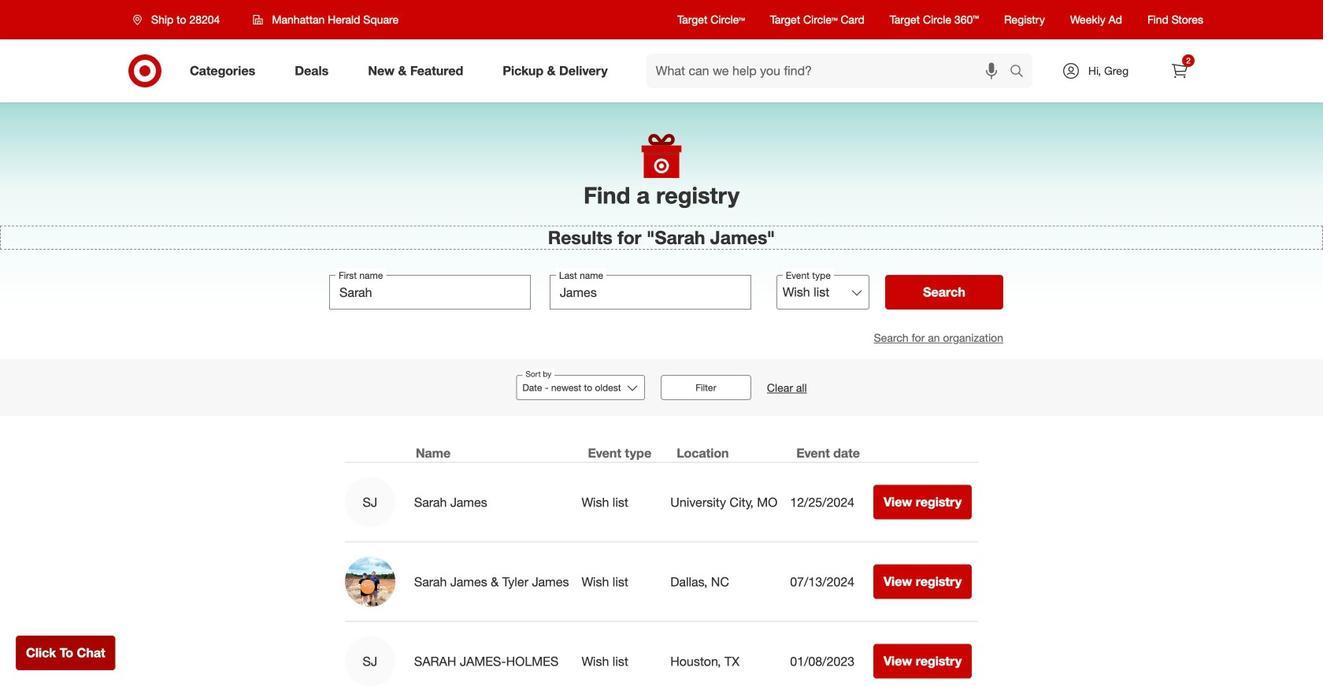 Task type: locate. For each thing, give the bounding box(es) containing it.
None text field
[[550, 275, 751, 310]]

None text field
[[329, 275, 531, 310]]



Task type: vqa. For each thing, say whether or not it's contained in the screenshot.
What can we help you find? suggestions appear below search box
yes



Task type: describe. For each thing, give the bounding box(es) containing it.
What can we help you find? suggestions appear below search field
[[646, 54, 1014, 88]]



